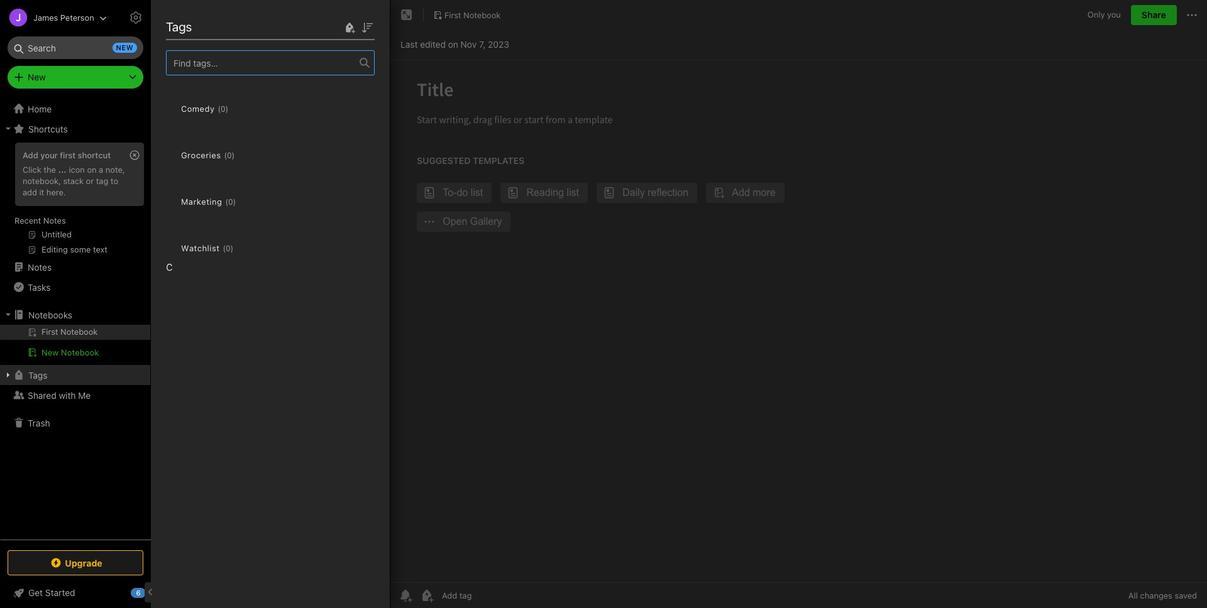 Task type: describe. For each thing, give the bounding box(es) containing it.
share button
[[1131, 5, 1177, 25]]

comedy ( 0 )
[[181, 104, 228, 114]]

james
[[33, 12, 58, 22]]

( for watchlist
[[223, 244, 226, 253]]

1 vertical spatial some
[[198, 161, 220, 171]]

watchlist
[[181, 243, 220, 253]]

upgrade
[[65, 558, 102, 569]]

click the ...
[[23, 165, 67, 175]]

your
[[40, 150, 58, 160]]

click
[[23, 165, 41, 175]]

add tag image
[[419, 589, 435, 604]]

shortcuts button
[[0, 119, 150, 139]]

saved
[[1175, 591, 1197, 601]]

recent
[[14, 216, 41, 226]]

0 horizontal spatial first notebook
[[181, 13, 270, 27]]

Account field
[[0, 5, 107, 30]]

first notebook inside button
[[445, 10, 501, 20]]

recent notes
[[14, 216, 66, 226]]

all changes saved
[[1129, 591, 1197, 601]]

0 horizontal spatial nov
[[167, 111, 181, 120]]

on inside icon on a note, notebook, stack or tag to add it here.
[[87, 165, 97, 175]]

new notebook button
[[0, 345, 150, 360]]

notebook for the new notebook button on the left bottom of page
[[61, 348, 99, 358]]

tag actions image for watchlist
[[233, 243, 254, 253]]

7
[[183, 111, 188, 120]]

note window element
[[391, 0, 1207, 609]]

0 for comedy
[[221, 104, 226, 114]]

text...
[[222, 161, 245, 171]]

1 vertical spatial notes
[[28, 262, 52, 273]]

last
[[401, 39, 418, 49]]

create new tag image
[[342, 20, 357, 35]]

changes
[[1140, 591, 1173, 601]]

Note Editor text field
[[391, 60, 1207, 583]]

tree containing home
[[0, 99, 151, 540]]

home link
[[0, 99, 151, 119]]

notebook,
[[23, 176, 61, 186]]

settings image
[[128, 10, 143, 25]]

) for watchlist
[[231, 244, 233, 253]]

the
[[44, 165, 56, 175]]

get started
[[28, 588, 75, 599]]

tag actions image for groceries
[[235, 150, 255, 160]]

group containing add your first shortcut
[[0, 139, 150, 262]]

new notebook group
[[0, 325, 150, 365]]

tag actions field for watchlist
[[233, 241, 254, 255]]

with
[[59, 390, 76, 401]]

tag
[[96, 176, 108, 186]]

1 horizontal spatial notebook
[[211, 13, 270, 27]]

2 editing from the top
[[167, 161, 195, 171]]

it
[[39, 187, 44, 197]]

new notebook
[[42, 348, 99, 358]]

text
[[223, 147, 239, 158]]

2 notes
[[166, 39, 196, 50]]

c row group
[[166, 75, 385, 410]]

or
[[86, 176, 94, 186]]

a
[[99, 165, 103, 175]]

0 for groceries
[[227, 151, 232, 160]]

0 horizontal spatial first
[[181, 13, 208, 27]]

peterson
[[60, 12, 94, 22]]

edited
[[420, 39, 446, 49]]

untitled
[[167, 72, 200, 83]]

shortcuts
[[28, 124, 68, 134]]

shared with me link
[[0, 385, 150, 406]]

c
[[166, 262, 173, 273]]

add a reminder image
[[398, 589, 413, 604]]

only you
[[1088, 10, 1121, 20]]

shared with me
[[28, 390, 91, 401]]

first notebook button
[[429, 6, 505, 24]]

) for marketing
[[233, 197, 236, 207]]

add
[[23, 150, 38, 160]]

click to collapse image
[[146, 585, 156, 601]]

0 vertical spatial tags
[[166, 19, 192, 34]]

new for new notebook
[[42, 348, 59, 358]]

Search text field
[[16, 36, 135, 59]]

comedy
[[181, 104, 215, 114]]

Find tags… text field
[[167, 54, 360, 71]]

) for groceries
[[232, 151, 235, 160]]

marketing ( 0 )
[[181, 197, 236, 207]]

share
[[1142, 9, 1167, 20]]

( for comedy
[[218, 104, 221, 114]]

notebooks
[[28, 310, 72, 320]]

expand note image
[[399, 8, 414, 23]]



Task type: locate. For each thing, give the bounding box(es) containing it.
shared
[[28, 390, 56, 401]]

sort options image
[[360, 20, 375, 35]]

1 horizontal spatial tags
[[166, 19, 192, 34]]

notes
[[174, 39, 196, 50]]

tag actions image
[[228, 104, 249, 114], [235, 150, 255, 160], [233, 243, 254, 253]]

new search field
[[16, 36, 137, 59]]

0 vertical spatial nov
[[461, 39, 477, 49]]

1 vertical spatial tags
[[28, 370, 47, 381]]

all
[[1129, 591, 1138, 601]]

( inside watchlist ( 0 )
[[223, 244, 226, 253]]

first inside button
[[445, 10, 461, 20]]

0 for marketing
[[228, 197, 233, 207]]

2023
[[488, 39, 509, 49]]

new inside button
[[42, 348, 59, 358]]

cell
[[0, 325, 150, 340]]

only
[[1088, 10, 1105, 20]]

to
[[111, 176, 118, 186]]

0 inside groceries ( 0 )
[[227, 151, 232, 160]]

( inside marketing ( 0 )
[[225, 197, 228, 207]]

trash
[[28, 418, 50, 429]]

) right comedy
[[226, 104, 228, 114]]

0 vertical spatial on
[[448, 39, 458, 49]]

notebook
[[464, 10, 501, 20], [211, 13, 270, 27], [61, 348, 99, 358]]

1 vertical spatial tag actions image
[[235, 150, 255, 160]]

0 inside watchlist ( 0 )
[[226, 244, 231, 253]]

nov
[[461, 39, 477, 49], [167, 111, 181, 120]]

get
[[28, 588, 43, 599]]

tag actions field right watchlist
[[233, 241, 254, 255]]

( up text...
[[224, 151, 227, 160]]

new inside popup button
[[28, 72, 46, 82]]

icon on a note, notebook, stack or tag to add it here.
[[23, 165, 125, 197]]

( for marketing
[[225, 197, 228, 207]]

tag actions field for groceries
[[235, 148, 255, 162]]

on inside note window element
[[448, 39, 458, 49]]

notebook up 7,
[[464, 10, 501, 20]]

) right marketing
[[233, 197, 236, 207]]

tag actions image up text...
[[235, 150, 255, 160]]

notebooks link
[[0, 305, 150, 325]]

first notebook up notes
[[181, 13, 270, 27]]

new
[[28, 72, 46, 82], [42, 348, 59, 358]]

me
[[78, 390, 91, 401]]

started
[[45, 588, 75, 599]]

0 vertical spatial tag actions field
[[228, 102, 249, 116]]

2
[[166, 39, 171, 50]]

editing
[[167, 147, 196, 158], [167, 161, 195, 171]]

expand tags image
[[3, 370, 13, 380]]

0 vertical spatial tag actions image
[[228, 104, 249, 114]]

tags
[[166, 19, 192, 34], [28, 370, 47, 381]]

2 horizontal spatial notebook
[[464, 10, 501, 20]]

0 vertical spatial some
[[199, 147, 221, 158]]

nov left 7,
[[461, 39, 477, 49]]

0 vertical spatial editing
[[167, 147, 196, 158]]

2 vertical spatial tag actions field
[[233, 241, 254, 255]]

notebook inside note window element
[[464, 10, 501, 20]]

) right watchlist
[[231, 244, 233, 253]]

first up last edited on nov 7, 2023
[[445, 10, 461, 20]]

first up notes
[[181, 13, 208, 27]]

(
[[218, 104, 221, 114], [224, 151, 227, 160], [225, 197, 228, 207], [223, 244, 226, 253]]

notes right recent
[[43, 216, 66, 226]]

( right marketing
[[225, 197, 228, 207]]

first notebook up 7,
[[445, 10, 501, 20]]

watchlist ( 0 )
[[181, 243, 233, 253]]

0
[[221, 104, 226, 114], [227, 151, 232, 160], [228, 197, 233, 207], [226, 244, 231, 253]]

groceries ( 0 )
[[181, 150, 235, 160]]

notes inside group
[[43, 216, 66, 226]]

) inside comedy ( 0 )
[[226, 104, 228, 114]]

expand notebooks image
[[3, 310, 13, 320]]

tree
[[0, 99, 151, 540]]

stack
[[63, 176, 84, 186]]

notebook for first notebook button
[[464, 10, 501, 20]]

) inside watchlist ( 0 )
[[231, 244, 233, 253]]

tags button
[[0, 365, 150, 385]]

tasks button
[[0, 277, 150, 297]]

add
[[23, 187, 37, 197]]

tags inside button
[[28, 370, 47, 381]]

notes up tasks
[[28, 262, 52, 273]]

2 vertical spatial tag actions image
[[233, 243, 254, 253]]

upgrade button
[[8, 551, 143, 576]]

1 horizontal spatial first notebook
[[445, 10, 501, 20]]

tags up shared
[[28, 370, 47, 381]]

editing down 7
[[167, 147, 196, 158]]

tags up 2 notes
[[166, 19, 192, 34]]

you
[[1107, 10, 1121, 20]]

0 right watchlist
[[226, 244, 231, 253]]

0 for watchlist
[[226, 244, 231, 253]]

editing some text editing some text...
[[167, 147, 245, 171]]

1 vertical spatial editing
[[167, 161, 195, 171]]

7,
[[479, 39, 486, 49]]

notebook inside group
[[61, 348, 99, 358]]

home
[[28, 103, 52, 114]]

shortcut
[[78, 150, 111, 160]]

...
[[58, 165, 67, 175]]

0 right marketing
[[228, 197, 233, 207]]

0 horizontal spatial on
[[87, 165, 97, 175]]

here.
[[46, 187, 66, 197]]

tag actions field for comedy
[[228, 102, 249, 116]]

tag actions image right watchlist
[[233, 243, 254, 253]]

on
[[448, 39, 458, 49], [87, 165, 97, 175]]

0 horizontal spatial notebook
[[61, 348, 99, 358]]

) for comedy
[[226, 104, 228, 114]]

0 inside marketing ( 0 )
[[228, 197, 233, 207]]

tag actions image right comedy
[[228, 104, 249, 114]]

cell inside tree
[[0, 325, 150, 340]]

trash link
[[0, 413, 150, 433]]

( inside groceries ( 0 )
[[224, 151, 227, 160]]

Sort field
[[360, 19, 375, 35]]

some down groceries ( 0 )
[[198, 161, 220, 171]]

1 vertical spatial new
[[42, 348, 59, 358]]

0 vertical spatial notes
[[43, 216, 66, 226]]

first
[[445, 10, 461, 20], [181, 13, 208, 27]]

) up text...
[[232, 151, 235, 160]]

) inside groceries ( 0 )
[[232, 151, 235, 160]]

new button
[[8, 66, 143, 89]]

notebook up the tags button
[[61, 348, 99, 358]]

james peterson
[[33, 12, 94, 22]]

1 vertical spatial nov
[[167, 111, 181, 120]]

icon
[[69, 165, 85, 175]]

1 horizontal spatial on
[[448, 39, 458, 49]]

1 vertical spatial on
[[87, 165, 97, 175]]

tag actions image for comedy
[[228, 104, 249, 114]]

editing down groceries
[[167, 161, 195, 171]]

new up "home"
[[28, 72, 46, 82]]

( inside comedy ( 0 )
[[218, 104, 221, 114]]

notes
[[43, 216, 66, 226], [28, 262, 52, 273]]

new up the tags button
[[42, 348, 59, 358]]

0 right comedy
[[221, 104, 226, 114]]

on right edited
[[448, 39, 458, 49]]

1 horizontal spatial first
[[445, 10, 461, 20]]

last edited on nov 7, 2023
[[401, 39, 509, 49]]

add your first shortcut
[[23, 150, 111, 160]]

0 horizontal spatial tags
[[28, 370, 47, 381]]

groceries
[[181, 150, 221, 160]]

Help and Learning task checklist field
[[0, 584, 151, 604]]

( for groceries
[[224, 151, 227, 160]]

group
[[0, 139, 150, 262]]

Tag actions field
[[228, 102, 249, 116], [235, 148, 255, 162], [233, 241, 254, 255]]

some
[[199, 147, 221, 158], [198, 161, 220, 171]]

note,
[[106, 165, 125, 175]]

0 inside comedy ( 0 )
[[221, 104, 226, 114]]

0 up text...
[[227, 151, 232, 160]]

( right watchlist
[[223, 244, 226, 253]]

6
[[136, 589, 141, 597]]

1 vertical spatial tag actions field
[[235, 148, 255, 162]]

0 vertical spatial new
[[28, 72, 46, 82]]

on left a
[[87, 165, 97, 175]]

first notebook
[[445, 10, 501, 20], [181, 13, 270, 27]]

tag actions field right groceries
[[235, 148, 255, 162]]

nov left 7
[[167, 111, 181, 120]]

nov 7
[[167, 111, 188, 120]]

) inside marketing ( 0 )
[[233, 197, 236, 207]]

new for new
[[28, 72, 46, 82]]

tag actions field right comedy
[[228, 102, 249, 116]]

nov inside note window element
[[461, 39, 477, 49]]

notes link
[[0, 257, 150, 277]]

tasks
[[28, 282, 51, 293]]

1 horizontal spatial nov
[[461, 39, 477, 49]]

( right comedy
[[218, 104, 221, 114]]

1 editing from the top
[[167, 147, 196, 158]]

some left text on the left top of the page
[[199, 147, 221, 158]]

first
[[60, 150, 76, 160]]

marketing
[[181, 197, 222, 207]]

)
[[226, 104, 228, 114], [232, 151, 235, 160], [233, 197, 236, 207], [231, 244, 233, 253]]

notebook up find tags… text box
[[211, 13, 270, 27]]

new
[[116, 43, 133, 52]]



Task type: vqa. For each thing, say whether or not it's contained in the screenshot.
topmost Customize button
no



